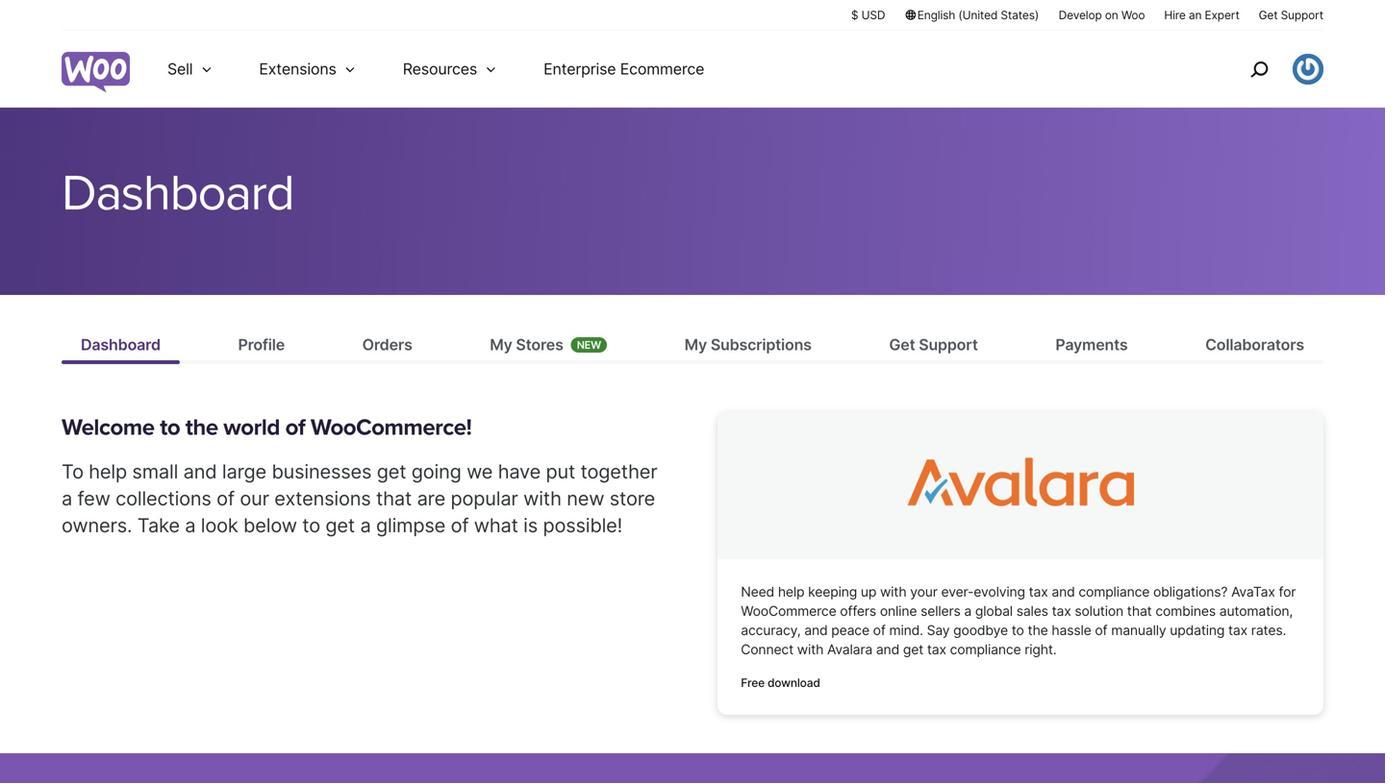 Task type: locate. For each thing, give the bounding box(es) containing it.
help
[[89, 460, 127, 484], [778, 584, 804, 601]]

to down sales
[[1012, 623, 1024, 639]]

with up download
[[797, 642, 824, 659]]

of left what
[[451, 514, 469, 538]]

1 horizontal spatial the
[[1028, 623, 1048, 639]]

0 vertical spatial with
[[523, 487, 561, 511]]

2 my from the left
[[684, 336, 707, 355]]

compliance up solution
[[1079, 584, 1150, 601]]

my subscriptions link
[[665, 334, 831, 361]]

put
[[546, 460, 575, 484]]

orders link
[[343, 334, 432, 361]]

0 vertical spatial the
[[185, 414, 218, 442]]

the
[[185, 414, 218, 442], [1028, 623, 1048, 639]]

1 vertical spatial get
[[325, 514, 355, 538]]

payments
[[1055, 336, 1128, 355]]

of right the world
[[285, 414, 305, 442]]

up
[[861, 584, 876, 601]]

with up "is"
[[523, 487, 561, 511]]

to down extensions
[[302, 514, 320, 538]]

going
[[411, 460, 461, 484]]

a down ever-
[[964, 604, 972, 620]]

of
[[285, 414, 305, 442], [217, 487, 235, 511], [451, 514, 469, 538], [873, 623, 886, 639], [1095, 623, 1107, 639]]

1 horizontal spatial get support
[[1259, 8, 1323, 22]]

1 horizontal spatial get
[[1259, 8, 1278, 22]]

of left mind. on the right of page
[[873, 623, 886, 639]]

get down extensions
[[325, 514, 355, 538]]

a
[[62, 487, 72, 511], [185, 514, 196, 538], [360, 514, 371, 538], [964, 604, 972, 620]]

free download
[[741, 677, 820, 691]]

to inside to help small and large businesses get going we have put together a few collections    of our extensions that are popular with new store owners. take    a look below to get a glimpse of what is possible!
[[302, 514, 320, 538]]

tax up the hassle
[[1052, 604, 1071, 620]]

for
[[1279, 584, 1296, 601]]

1 vertical spatial to
[[302, 514, 320, 538]]

develop
[[1059, 8, 1102, 22]]

get support
[[1259, 8, 1323, 22], [889, 336, 978, 355]]

hire an expert
[[1164, 8, 1239, 22]]

popular
[[451, 487, 518, 511]]

evolving
[[974, 584, 1025, 601]]

get down mind. on the right of page
[[903, 642, 923, 659]]

1 vertical spatial with
[[880, 584, 907, 601]]

0 vertical spatial compliance
[[1079, 584, 1150, 601]]

small
[[132, 460, 178, 484]]

solution
[[1075, 604, 1123, 620]]

profile link
[[219, 334, 304, 361]]

0 vertical spatial get support
[[1259, 8, 1323, 22]]

owners.
[[62, 514, 132, 538]]

compliance
[[1079, 584, 1150, 601], [950, 642, 1021, 659]]

online
[[880, 604, 917, 620]]

1 vertical spatial get
[[889, 336, 915, 355]]

0 horizontal spatial that
[[376, 487, 412, 511]]

get down woocommerce!
[[377, 460, 406, 484]]

tax down automation,
[[1228, 623, 1248, 639]]

my left subscriptions
[[684, 336, 707, 355]]

to up small
[[160, 414, 180, 442]]

orders
[[362, 336, 412, 355]]

ecommerce
[[620, 60, 704, 78]]

0 horizontal spatial support
[[919, 336, 978, 355]]

that inside to help small and large businesses get going we have put together a few collections    of our extensions that are popular with new store owners. take    a look below to get a glimpse of what is possible!
[[376, 487, 412, 511]]

compliance down goodbye
[[950, 642, 1021, 659]]

get inside need help keeping up with your ever-evolving tax and compliance obligations? avatax for woocommerce offers online sellers a global sales tax solution that combines automation, accuracy, and peace of mind. say goodbye to the hassle of manually updating tax rates. connect with avalara and get tax compliance right.
[[903, 642, 923, 659]]

help for need
[[778, 584, 804, 601]]

1 vertical spatial that
[[1127, 604, 1152, 620]]

updating
[[1170, 623, 1225, 639]]

obligations?
[[1153, 584, 1228, 601]]

sell button
[[144, 31, 236, 108]]

help up 'few'
[[89, 460, 127, 484]]

a left look
[[185, 514, 196, 538]]

0 horizontal spatial compliance
[[950, 642, 1021, 659]]

get
[[377, 460, 406, 484], [325, 514, 355, 538], [903, 642, 923, 659]]

offers
[[840, 604, 876, 620]]

2 vertical spatial get
[[903, 642, 923, 659]]

and up the hassle
[[1052, 584, 1075, 601]]

0 horizontal spatial help
[[89, 460, 127, 484]]

0 vertical spatial to
[[160, 414, 180, 442]]

0 horizontal spatial with
[[523, 487, 561, 511]]

an
[[1189, 8, 1202, 22]]

new
[[567, 487, 604, 511]]

woocommerce
[[741, 604, 836, 620]]

1 vertical spatial dashboard
[[81, 336, 161, 355]]

$
[[851, 8, 858, 22]]

hire an expert link
[[1164, 7, 1239, 23]]

and
[[183, 460, 217, 484], [1052, 584, 1075, 601], [804, 623, 828, 639], [876, 642, 899, 659]]

woocommerce!
[[311, 414, 472, 442]]

expert
[[1205, 8, 1239, 22]]

0 horizontal spatial the
[[185, 414, 218, 442]]

large
[[222, 460, 266, 484]]

to inside need help keeping up with your ever-evolving tax and compliance obligations? avatax for woocommerce offers online sellers a global sales tax solution that combines automation, accuracy, and peace of mind. say goodbye to the hassle of manually updating tax rates. connect with avalara and get tax compliance right.
[[1012, 623, 1024, 639]]

sales
[[1016, 604, 1048, 620]]

2 horizontal spatial get
[[903, 642, 923, 659]]

help inside to help small and large businesses get going we have put together a few collections    of our extensions that are popular with new store owners. take    a look below to get a glimpse of what is possible!
[[89, 460, 127, 484]]

to
[[62, 460, 84, 484]]

the left the world
[[185, 414, 218, 442]]

0 horizontal spatial get
[[889, 336, 915, 355]]

1 horizontal spatial get
[[377, 460, 406, 484]]

and left large
[[183, 460, 217, 484]]

enterprise ecommerce
[[544, 60, 704, 78]]

0 horizontal spatial my
[[490, 336, 512, 355]]

0 vertical spatial get support link
[[1259, 7, 1323, 23]]

1 vertical spatial get support link
[[870, 334, 997, 361]]

states)
[[1001, 8, 1039, 22]]

ever-
[[941, 584, 974, 601]]

to
[[160, 414, 180, 442], [302, 514, 320, 538], [1012, 623, 1024, 639]]

that up glimpse
[[376, 487, 412, 511]]

a left 'few'
[[62, 487, 72, 511]]

1 vertical spatial support
[[919, 336, 978, 355]]

tax
[[1029, 584, 1048, 601], [1052, 604, 1071, 620], [1228, 623, 1248, 639], [927, 642, 946, 659]]

and inside to help small and large businesses get going we have put together a few collections    of our extensions that are popular with new store owners. take    a look below to get a glimpse of what is possible!
[[183, 460, 217, 484]]

0 vertical spatial that
[[376, 487, 412, 511]]

my left stores
[[490, 336, 512, 355]]

1 horizontal spatial with
[[797, 642, 824, 659]]

and down woocommerce
[[804, 623, 828, 639]]

my stores
[[490, 336, 563, 355]]

are
[[417, 487, 445, 511]]

usd
[[861, 8, 885, 22]]

1 horizontal spatial help
[[778, 584, 804, 601]]

tax down say
[[927, 642, 946, 659]]

tax up sales
[[1029, 584, 1048, 601]]

0 vertical spatial help
[[89, 460, 127, 484]]

possible!
[[543, 514, 622, 538]]

my
[[490, 336, 512, 355], [684, 336, 707, 355]]

help up woocommerce
[[778, 584, 804, 601]]

1 horizontal spatial support
[[1281, 8, 1323, 22]]

enterprise ecommerce link
[[520, 31, 727, 108]]

dashboard
[[62, 164, 294, 224], [81, 336, 161, 355]]

we
[[467, 460, 493, 484]]

1 horizontal spatial to
[[302, 514, 320, 538]]

keeping
[[808, 584, 857, 601]]

woo
[[1121, 8, 1145, 22]]

2 horizontal spatial with
[[880, 584, 907, 601]]

my for my stores
[[490, 336, 512, 355]]

1 vertical spatial get support
[[889, 336, 978, 355]]

that up manually
[[1127, 604, 1152, 620]]

1 vertical spatial help
[[778, 584, 804, 601]]

1 vertical spatial the
[[1028, 623, 1048, 639]]

2 vertical spatial to
[[1012, 623, 1024, 639]]

1 horizontal spatial that
[[1127, 604, 1152, 620]]

1 horizontal spatial compliance
[[1079, 584, 1150, 601]]

2 horizontal spatial to
[[1012, 623, 1024, 639]]

my for my subscriptions
[[684, 336, 707, 355]]

enterprise
[[544, 60, 616, 78]]

with up online
[[880, 584, 907, 601]]

avalara
[[827, 642, 872, 659]]

help inside need help keeping up with your ever-evolving tax and compliance obligations? avatax for woocommerce offers online sellers a global sales tax solution that combines automation, accuracy, and peace of mind. say goodbye to the hassle of manually updating tax rates. connect with avalara and get tax compliance right.
[[778, 584, 804, 601]]

extensions
[[274, 487, 371, 511]]

the up right.
[[1028, 623, 1048, 639]]

1 my from the left
[[490, 336, 512, 355]]

hire
[[1164, 8, 1186, 22]]

a inside need help keeping up with your ever-evolving tax and compliance obligations? avatax for woocommerce offers online sellers a global sales tax solution that combines automation, accuracy, and peace of mind. say goodbye to the hassle of manually updating tax rates. connect with avalara and get tax compliance right.
[[964, 604, 972, 620]]

1 horizontal spatial my
[[684, 336, 707, 355]]

2 vertical spatial with
[[797, 642, 824, 659]]

with
[[523, 487, 561, 511], [880, 584, 907, 601], [797, 642, 824, 659]]

0 horizontal spatial get support
[[889, 336, 978, 355]]



Task type: describe. For each thing, give the bounding box(es) containing it.
0 horizontal spatial to
[[160, 414, 180, 442]]

0 vertical spatial dashboard
[[62, 164, 294, 224]]

need
[[741, 584, 774, 601]]

welcome to the world of woocommerce!
[[62, 414, 472, 442]]

what
[[474, 514, 518, 538]]

0 vertical spatial get
[[377, 460, 406, 484]]

service navigation menu element
[[1209, 38, 1323, 101]]

automation,
[[1219, 604, 1293, 620]]

mind.
[[889, 623, 923, 639]]

extensions button
[[236, 31, 380, 108]]

sellers
[[921, 604, 961, 620]]

a left glimpse
[[360, 514, 371, 538]]

below
[[243, 514, 297, 538]]

open account menu image
[[1293, 54, 1323, 85]]

sell
[[167, 60, 193, 78]]

english
[[917, 8, 955, 22]]

$ usd button
[[851, 7, 885, 23]]

english (united states)
[[917, 8, 1039, 22]]

accuracy,
[[741, 623, 801, 639]]

resources button
[[380, 31, 520, 108]]

on
[[1105, 8, 1118, 22]]

your
[[910, 584, 938, 601]]

stores
[[516, 336, 563, 355]]

subscriptions
[[711, 336, 812, 355]]

0 horizontal spatial get
[[325, 514, 355, 538]]

collaborators link
[[1186, 334, 1323, 361]]

0 horizontal spatial get support link
[[870, 334, 997, 361]]

our
[[240, 487, 269, 511]]

0 vertical spatial get
[[1259, 8, 1278, 22]]

manually
[[1111, 623, 1166, 639]]

of up look
[[217, 487, 235, 511]]

1 vertical spatial compliance
[[950, 642, 1021, 659]]

with inside to help small and large businesses get going we have put together a few collections    of our extensions that are popular with new store owners. take    a look below to get a glimpse of what is possible!
[[523, 487, 561, 511]]

1 horizontal spatial get support link
[[1259, 7, 1323, 23]]

0 vertical spatial support
[[1281, 8, 1323, 22]]

store
[[610, 487, 655, 511]]

together
[[581, 460, 657, 484]]

hassle
[[1052, 623, 1091, 639]]

extensions
[[259, 60, 336, 78]]

profile
[[238, 336, 285, 355]]

is
[[523, 514, 538, 538]]

develop on woo link
[[1059, 7, 1145, 23]]

welcome
[[62, 414, 154, 442]]

world
[[223, 414, 280, 442]]

few
[[77, 487, 110, 511]]

businesses
[[272, 460, 372, 484]]

and down mind. on the right of page
[[876, 642, 899, 659]]

that inside need help keeping up with your ever-evolving tax and compliance obligations? avatax for woocommerce offers online sellers a global sales tax solution that combines automation, accuracy, and peace of mind. say goodbye to the hassle of manually updating tax rates. connect with avalara and get tax compliance right.
[[1127, 604, 1152, 620]]

need help keeping up with your ever-evolving tax and compliance obligations? avatax for woocommerce offers online sellers a global sales tax solution that combines automation, accuracy, and peace of mind. say goodbye to the hassle of manually updating tax rates. connect with avalara and get tax compliance right.
[[741, 584, 1296, 659]]

resources
[[403, 60, 477, 78]]

dashboard inside dashboard link
[[81, 336, 161, 355]]

english (united states) button
[[904, 7, 1039, 23]]

to help small and large businesses get going we have put together a few collections    of our extensions that are popular with new store owners. take    a look below to get a glimpse of what is possible!
[[62, 460, 657, 538]]

glimpse
[[376, 514, 445, 538]]

the inside need help keeping up with your ever-evolving tax and compliance obligations? avatax for woocommerce offers online sellers a global sales tax solution that combines automation, accuracy, and peace of mind. say goodbye to the hassle of manually updating tax rates. connect with avalara and get tax compliance right.
[[1028, 623, 1048, 639]]

my subscriptions
[[684, 336, 812, 355]]

help for to
[[89, 460, 127, 484]]

$ usd
[[851, 8, 885, 22]]

have
[[498, 460, 541, 484]]

of down solution
[[1095, 623, 1107, 639]]

say
[[927, 623, 950, 639]]

avatax
[[1231, 584, 1275, 601]]

combines
[[1156, 604, 1216, 620]]

goodbye
[[953, 623, 1008, 639]]

collections
[[116, 487, 211, 511]]

peace
[[831, 623, 869, 639]]

rates.
[[1251, 623, 1286, 639]]

dashboard link
[[62, 334, 180, 361]]

connect
[[741, 642, 794, 659]]

search image
[[1244, 54, 1274, 85]]

take
[[137, 514, 180, 538]]

new
[[577, 339, 601, 352]]

free
[[741, 677, 765, 691]]

payments link
[[1036, 334, 1147, 361]]

look
[[201, 514, 238, 538]]

download
[[768, 677, 820, 691]]

global
[[975, 604, 1013, 620]]

collaborators
[[1205, 336, 1304, 355]]

right.
[[1025, 642, 1057, 659]]

(united
[[958, 8, 998, 22]]



Task type: vqa. For each thing, say whether or not it's contained in the screenshot.
abandoned carts LINK
no



